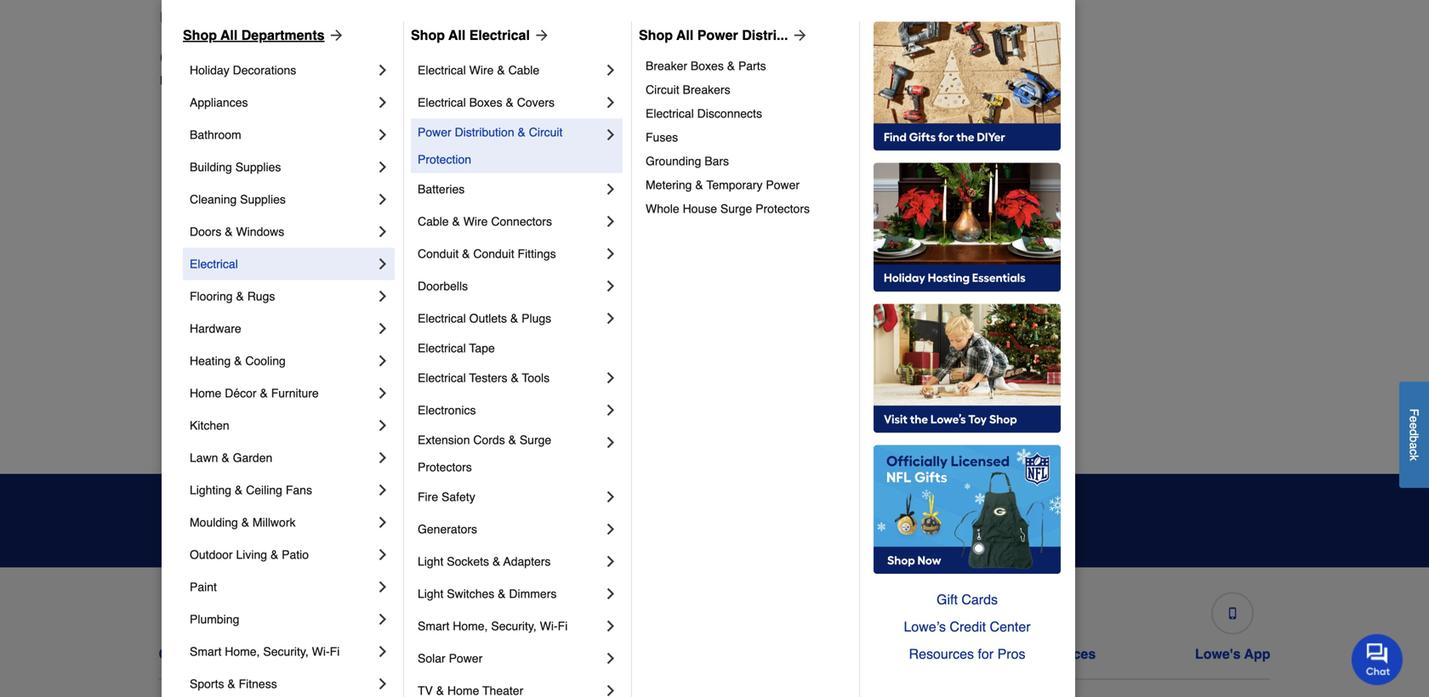 Task type: describe. For each thing, give the bounding box(es) containing it.
chevron right image for doorbells
[[602, 278, 619, 295]]

chevron right image for electrical wire & cable
[[602, 62, 619, 79]]

solar power
[[418, 652, 483, 666]]

brunswick
[[201, 297, 255, 311]]

1 horizontal spatial gift cards
[[937, 592, 998, 608]]

tools
[[522, 371, 550, 385]]

got
[[561, 528, 580, 541]]

lumberton link
[[451, 398, 508, 415]]

1 vertical spatial security,
[[263, 645, 309, 659]]

fi for left smart home, security, wi-fi "link"'s chevron right image
[[330, 645, 340, 659]]

extension cords & surge protectors link
[[418, 427, 602, 481]]

bathroom
[[190, 128, 241, 142]]

shade
[[764, 161, 799, 175]]

lowe's credit center
[[557, 647, 693, 662]]

smart for left smart home, security, wi-fi "link"
[[190, 645, 222, 659]]

tape
[[469, 342, 495, 355]]

mobile image
[[1227, 608, 1239, 620]]

credit for lowe's
[[950, 619, 986, 635]]

cable & wire connectors link
[[418, 205, 602, 238]]

power inside power distribution & circuit protection
[[418, 125, 452, 139]]

electrical boxes & covers link
[[418, 86, 602, 119]]

sign up button
[[940, 498, 1048, 544]]

butler link
[[174, 194, 205, 211]]

chevron right image for cleaning supplies 'link'
[[374, 191, 391, 208]]

maple shade link
[[728, 160, 799, 177]]

chevron right image for batteries link
[[602, 181, 619, 198]]

1 horizontal spatial gift cards link
[[874, 587, 1061, 614]]

electrical testers & tools link
[[418, 362, 602, 394]]

chevron right image for left smart home, security, wi-fi "link"
[[374, 644, 391, 661]]

smart home, security, wi-fi for left smart home, security, wi-fi "link"
[[190, 645, 340, 659]]

rio grande link
[[1006, 194, 1067, 211]]

electrical for electrical disconnects
[[646, 107, 694, 120]]

heating
[[190, 354, 231, 368]]

solar
[[418, 652, 446, 666]]

millville link
[[728, 194, 767, 211]]

directory
[[204, 46, 294, 70]]

delran
[[174, 229, 209, 243]]

installation
[[964, 647, 1036, 662]]

services
[[1040, 647, 1096, 662]]

1 vertical spatial home,
[[225, 645, 260, 659]]

décor
[[225, 387, 257, 400]]

chevron right image for "lighting & ceiling fans" link at left
[[374, 482, 391, 499]]

& inside home décor & furniture link
[[260, 387, 268, 400]]

chevron right image for hardware
[[374, 320, 391, 337]]

doorbells
[[418, 279, 468, 293]]

power down shade
[[766, 178, 800, 192]]

1 conduit from the left
[[418, 247, 459, 261]]

living
[[236, 548, 267, 562]]

resources
[[909, 647, 974, 662]]

order
[[375, 647, 412, 662]]

maple shade
[[728, 161, 799, 175]]

electrical for electrical testers & tools
[[418, 371, 466, 385]]

all for electrical
[[449, 27, 466, 43]]

fi for chevron right image corresponding to right smart home, security, wi-fi "link"
[[558, 620, 568, 633]]

and
[[557, 501, 594, 524]]

holiday hosting essentials. image
[[874, 163, 1061, 292]]

circuit breakers
[[646, 83, 731, 96]]

union
[[1006, 365, 1037, 379]]

shop for shop all electrical
[[411, 27, 445, 43]]

distribution
[[455, 125, 514, 139]]

chevron right image for fire safety
[[602, 489, 619, 506]]

toms
[[1006, 297, 1034, 311]]

find
[[160, 9, 189, 25]]

appliances link
[[190, 86, 374, 119]]

lumberton
[[451, 399, 508, 413]]

0 vertical spatial security,
[[491, 620, 537, 633]]

light sockets & adapters link
[[418, 546, 602, 578]]

chevron right image for light sockets & adapters
[[602, 553, 619, 570]]

& inside breaker boxes & parts link
[[727, 59, 735, 73]]

center for lowe's credit center
[[649, 647, 693, 662]]

dimensions image
[[1024, 608, 1036, 620]]

new inside button
[[367, 9, 394, 25]]

we've
[[524, 528, 558, 541]]

chevron right image for appliances link
[[374, 94, 391, 111]]

outdoor
[[190, 548, 233, 562]]

east brunswick link
[[174, 296, 255, 313]]

chevron right image for solar power link
[[602, 650, 619, 667]]

lowe's for lowe's credit center
[[557, 647, 603, 662]]

piscataway
[[1006, 127, 1066, 141]]

& inside contact us & faq link
[[234, 647, 244, 662]]

& inside 'conduit & conduit fittings' "link"
[[462, 247, 470, 261]]

metering & temporary power
[[646, 178, 800, 192]]

house
[[683, 202, 717, 216]]

deals, inspiration and trends we've got ideas to share.
[[382, 501, 666, 541]]

app
[[1244, 647, 1271, 662]]

boxes for breaker
[[691, 59, 724, 73]]

sicklerville link
[[1006, 262, 1062, 279]]

deptford
[[174, 263, 219, 277]]

doors
[[190, 225, 222, 239]]

a inside button
[[1408, 443, 1421, 449]]

arrow right image for shop all departments
[[325, 27, 345, 44]]

electrical outlets & plugs link
[[418, 302, 602, 335]]

chevron right image for electrical
[[374, 256, 391, 273]]

generators link
[[418, 513, 602, 546]]

& inside heating & cooling link
[[234, 354, 242, 368]]

& inside extension cords & surge protectors
[[508, 433, 516, 447]]

dimmers
[[509, 587, 557, 601]]

electrical up flooring on the top of the page
[[190, 257, 238, 271]]

electrical wire & cable
[[418, 63, 540, 77]]

resources for pros link
[[874, 641, 1061, 668]]

hackettstown link
[[451, 160, 522, 177]]

chevron right image for electrical outlets & plugs
[[602, 310, 619, 327]]

& inside metering & temporary power link
[[695, 178, 703, 192]]

power distribution & circuit protection link
[[418, 119, 602, 173]]

smart for right smart home, security, wi-fi "link"
[[418, 620, 450, 633]]

connectors
[[491, 215, 552, 228]]

union link
[[1006, 364, 1037, 381]]

piscataway link
[[1006, 125, 1066, 143]]

center for lowe's credit center
[[990, 619, 1031, 635]]

& inside electrical boxes & covers link
[[506, 96, 514, 109]]

supplies for cleaning supplies
[[240, 193, 286, 206]]

sockets
[[447, 555, 489, 569]]

lawn & garden link
[[190, 442, 374, 474]]

chevron right image for electronics
[[602, 402, 619, 419]]

kitchen
[[190, 419, 229, 433]]

contact us & faq link
[[159, 586, 276, 663]]

fire safety link
[[418, 481, 602, 513]]

metering & temporary power link
[[646, 173, 847, 197]]

d
[[1408, 430, 1421, 436]]

0 vertical spatial cable
[[508, 63, 540, 77]]

wi- for left smart home, security, wi-fi "link"
[[312, 645, 330, 659]]

shop for shop all departments
[[183, 27, 217, 43]]

wire inside electrical wire & cable link
[[469, 63, 494, 77]]

protectors inside extension cords & surge protectors
[[418, 461, 472, 474]]

home décor & furniture link
[[190, 377, 374, 410]]

2 horizontal spatial jersey
[[451, 331, 486, 345]]

stores
[[200, 74, 234, 87]]

find gifts for the diyer. image
[[874, 22, 1061, 151]]

light for light sockets & adapters
[[418, 555, 444, 569]]

1 horizontal spatial home,
[[453, 620, 488, 633]]

find a store link
[[160, 7, 239, 28]]

heating & cooling link
[[190, 345, 374, 377]]

departments
[[241, 27, 325, 43]]

whole house surge protectors
[[646, 202, 810, 216]]

grande
[[1027, 195, 1067, 209]]

store
[[204, 9, 239, 25]]

b
[[1408, 436, 1421, 443]]

princeton link
[[1006, 160, 1056, 177]]

river
[[1037, 297, 1065, 311]]

flooring & rugs link
[[190, 280, 374, 313]]

flooring & rugs
[[190, 290, 275, 303]]

east for east brunswick
[[174, 297, 197, 311]]

shop all departments
[[183, 27, 325, 43]]

electronics
[[418, 404, 476, 417]]

holiday decorations link
[[190, 54, 374, 86]]

chevron right image for generators
[[602, 521, 619, 538]]

delran link
[[174, 228, 209, 245]]

disconnects
[[697, 107, 762, 120]]

chevron right image for flooring & rugs link
[[374, 288, 391, 305]]

rio
[[1006, 195, 1024, 209]]

millwork
[[253, 516, 296, 530]]

electrical up electrical wire & cable link
[[469, 27, 530, 43]]

flooring
[[190, 290, 233, 303]]

& inside power distribution & circuit protection
[[518, 125, 526, 139]]

0 horizontal spatial gift
[[796, 647, 819, 662]]

all for power
[[677, 27, 694, 43]]

chevron right image for moulding & millwork link on the left bottom
[[374, 514, 391, 531]]



Task type: vqa. For each thing, say whether or not it's contained in the screenshot.
Cleaning
yes



Task type: locate. For each thing, give the bounding box(es) containing it.
0 horizontal spatial a
[[192, 9, 200, 25]]

1 horizontal spatial cable
[[508, 63, 540, 77]]

& right décor
[[260, 387, 268, 400]]

& left millwork
[[241, 516, 249, 530]]

0 vertical spatial center
[[990, 619, 1031, 635]]

credit
[[950, 619, 986, 635], [606, 647, 646, 662]]

1 light from the top
[[418, 555, 444, 569]]

electrical wire & cable link
[[418, 54, 602, 86]]

electrical boxes & covers
[[418, 96, 555, 109]]

0 horizontal spatial smart home, security, wi-fi link
[[190, 636, 374, 668]]

& down electrical boxes & covers link
[[518, 125, 526, 139]]

0 vertical spatial home,
[[453, 620, 488, 633]]

0 vertical spatial new
[[367, 9, 394, 25]]

0 vertical spatial gift
[[937, 592, 958, 608]]

trends
[[599, 501, 666, 524]]

electrical disconnects link
[[646, 102, 847, 125]]

chevron right image for extension cords & surge protectors
[[602, 434, 619, 451]]

breakers
[[683, 83, 731, 96]]

power up breaker boxes & parts
[[697, 27, 738, 43]]

1 horizontal spatial a
[[1408, 443, 1421, 449]]

conduit up 'doorbells'
[[418, 247, 459, 261]]

jersey inside city directory lowe's stores in new jersey
[[277, 74, 313, 87]]

chevron right image for sports & fitness
[[374, 676, 391, 693]]

decorations
[[233, 63, 296, 77]]

& left parts
[[727, 59, 735, 73]]

pros
[[998, 647, 1026, 662]]

voorhees
[[1006, 399, 1056, 413]]

center
[[990, 619, 1031, 635], [649, 647, 693, 662]]

1 horizontal spatial credit
[[950, 619, 986, 635]]

home décor & furniture
[[190, 387, 319, 400]]

surge
[[721, 202, 752, 216], [520, 433, 552, 447]]

chevron right image for heating & cooling
[[374, 353, 391, 370]]

1 vertical spatial center
[[649, 647, 693, 662]]

to
[[617, 528, 628, 541]]

chat invite button image
[[1352, 634, 1404, 686]]

& right cords
[[508, 433, 516, 447]]

lowe's for lowe's app
[[1195, 647, 1241, 662]]

cable down the batteries at top left
[[418, 215, 449, 228]]

generators
[[418, 523, 477, 536]]

electrical for electrical tape
[[418, 342, 466, 355]]

chevron right image for holiday decorations
[[374, 62, 391, 79]]

all inside shop all electrical link
[[449, 27, 466, 43]]

& left covers in the left of the page
[[506, 96, 514, 109]]

arrow right image for shop all electrical
[[530, 27, 550, 44]]

0 horizontal spatial surge
[[520, 433, 552, 447]]

& left tools
[[511, 371, 519, 385]]

electrical up fuses
[[646, 107, 694, 120]]

1 vertical spatial city
[[489, 331, 510, 345]]

protectors
[[756, 202, 810, 216], [418, 461, 472, 474]]

& left rugs
[[236, 290, 244, 303]]

& inside electrical testers & tools "link"
[[511, 371, 519, 385]]

1 e from the top
[[1408, 416, 1421, 423]]

faq
[[248, 647, 276, 662]]

fi left order
[[330, 645, 340, 659]]

1 vertical spatial a
[[1408, 443, 1421, 449]]

east inside east brunswick link
[[174, 297, 197, 311]]

0 horizontal spatial center
[[649, 647, 693, 662]]

new inside city directory lowe's stores in new jersey
[[250, 74, 274, 87]]

sports
[[190, 678, 224, 691]]

grounding bars link
[[646, 149, 847, 173]]

& right lawn in the left bottom of the page
[[222, 451, 229, 465]]

0 vertical spatial circuit
[[646, 83, 680, 96]]

0 vertical spatial east
[[174, 297, 197, 311]]

east rutherford link
[[174, 330, 257, 347]]

1 horizontal spatial center
[[990, 619, 1031, 635]]

1 vertical spatial light
[[418, 587, 444, 601]]

credit for lowe's
[[606, 647, 646, 662]]

manahawkin link
[[451, 432, 518, 449]]

a up 'k'
[[1408, 443, 1421, 449]]

0 horizontal spatial all
[[220, 27, 238, 43]]

metering
[[646, 178, 692, 192]]

chevron right image for outdoor living & patio
[[374, 547, 391, 564]]

0 horizontal spatial lowe's
[[160, 74, 197, 87]]

chevron right image for 'conduit & conduit fittings' "link" at the left top
[[602, 245, 619, 262]]

rio grande
[[1006, 195, 1067, 209]]

whole
[[646, 202, 680, 216]]

shop all power distri... link
[[639, 25, 809, 45]]

all up 'breaker'
[[677, 27, 694, 43]]

deals,
[[382, 501, 442, 524]]

& inside light sockets & adapters link
[[493, 555, 501, 569]]

surge inside extension cords & surge protectors
[[520, 433, 552, 447]]

0 horizontal spatial cable
[[418, 215, 449, 228]]

heating & cooling
[[190, 354, 286, 368]]

flemington link
[[451, 125, 510, 143]]

fitness
[[239, 678, 277, 691]]

chevron right image for kitchen link on the bottom left of the page
[[374, 417, 391, 434]]

cords
[[473, 433, 505, 447]]

1 horizontal spatial protectors
[[756, 202, 810, 216]]

arrow right image inside shop all electrical link
[[530, 27, 550, 44]]

0 vertical spatial city
[[160, 46, 199, 70]]

1 vertical spatial supplies
[[240, 193, 286, 206]]

circuit down covers in the left of the page
[[529, 125, 563, 139]]

1 horizontal spatial all
[[449, 27, 466, 43]]

c
[[1408, 449, 1421, 455]]

2 arrow right image from the left
[[530, 27, 550, 44]]

e up b
[[1408, 423, 1421, 430]]

0 vertical spatial fi
[[558, 620, 568, 633]]

shop for shop all power distri...
[[639, 27, 673, 43]]

wi- down dimmers
[[540, 620, 558, 633]]

home, down switches
[[453, 620, 488, 633]]

1 horizontal spatial smart
[[418, 620, 450, 633]]

east for east rutherford
[[174, 331, 197, 345]]

2 horizontal spatial lowe's
[[1195, 647, 1241, 662]]

contact us & faq
[[159, 647, 276, 662]]

chevron right image for electrical testers & tools
[[602, 370, 619, 387]]

& up electrical boxes & covers link
[[497, 63, 505, 77]]

1 horizontal spatial cards
[[962, 592, 998, 608]]

moulding & millwork
[[190, 516, 296, 530]]

1 horizontal spatial fi
[[558, 620, 568, 633]]

2 all from the left
[[449, 27, 466, 43]]

0 horizontal spatial shop
[[183, 27, 217, 43]]

hardware
[[190, 322, 241, 336]]

doors & windows link
[[190, 216, 374, 248]]

cleaning supplies
[[190, 193, 286, 206]]

& left dimmers
[[498, 587, 506, 601]]

1 horizontal spatial wi-
[[540, 620, 558, 633]]

3 shop from the left
[[639, 27, 673, 43]]

power right solar
[[449, 652, 483, 666]]

lowe's app link
[[1195, 586, 1271, 663]]

jersey up shop all electrical
[[398, 9, 438, 25]]

1 vertical spatial east
[[174, 331, 197, 345]]

arrow right image
[[788, 27, 809, 44]]

1 vertical spatial wi-
[[312, 645, 330, 659]]

cable up covers in the left of the page
[[508, 63, 540, 77]]

toms river link
[[1006, 296, 1065, 313]]

wire up electrical boxes & covers
[[469, 63, 494, 77]]

1 vertical spatial boxes
[[469, 96, 502, 109]]

1 horizontal spatial lowe's
[[557, 647, 603, 662]]

2 conduit from the left
[[473, 247, 514, 261]]

1 all from the left
[[220, 27, 238, 43]]

chevron right image for building supplies
[[374, 159, 391, 176]]

arrow right image up electrical wire & cable link
[[530, 27, 550, 44]]

hardware link
[[190, 313, 374, 345]]

0 vertical spatial supplies
[[235, 160, 281, 174]]

& left ceiling
[[235, 484, 243, 497]]

smart up status
[[418, 620, 450, 633]]

surge down electronics link
[[520, 433, 552, 447]]

electrical for electrical outlets & plugs
[[418, 312, 466, 325]]

0 horizontal spatial wi-
[[312, 645, 330, 659]]

& right sports
[[227, 678, 235, 691]]

0 horizontal spatial gift cards link
[[792, 586, 865, 663]]

smart home, security, wi-fi up fitness
[[190, 645, 340, 659]]

light left switches
[[418, 587, 444, 601]]

1 horizontal spatial gift
[[937, 592, 958, 608]]

2 e from the top
[[1408, 423, 1421, 430]]

0 vertical spatial light
[[418, 555, 444, 569]]

& right us
[[234, 647, 244, 662]]

& inside the sports & fitness link
[[227, 678, 235, 691]]

arrow right image inside shop all departments link
[[325, 27, 345, 44]]

jersey down departments
[[277, 74, 313, 87]]

0 vertical spatial a
[[192, 9, 200, 25]]

protectors down 'extension' on the left of the page
[[418, 461, 472, 474]]

1 horizontal spatial new
[[367, 9, 394, 25]]

& inside cable & wire connectors link
[[452, 215, 460, 228]]

share.
[[631, 528, 666, 541]]

light for light switches & dimmers
[[418, 587, 444, 601]]

sign
[[968, 513, 998, 529]]

electrical up electronics
[[418, 371, 466, 385]]

1 vertical spatial new
[[250, 74, 274, 87]]

0 vertical spatial wire
[[469, 63, 494, 77]]

east up heating
[[174, 331, 197, 345]]

smart up sports
[[190, 645, 222, 659]]

0 vertical spatial surge
[[721, 202, 752, 216]]

electrical for electrical boxes & covers
[[418, 96, 466, 109]]

1 horizontal spatial smart home, security, wi-fi link
[[418, 610, 602, 643]]

shop up 'breaker'
[[639, 27, 673, 43]]

east inside east rutherford link
[[174, 331, 197, 345]]

& inside outdoor living & patio link
[[271, 548, 278, 562]]

0 vertical spatial credit
[[950, 619, 986, 635]]

wire inside cable & wire connectors link
[[463, 215, 488, 228]]

1 vertical spatial gift cards
[[796, 647, 861, 662]]

city directory lowe's stores in new jersey
[[160, 46, 313, 87]]

security, up solar power link
[[491, 620, 537, 633]]

1 shop from the left
[[183, 27, 217, 43]]

0 vertical spatial boxes
[[691, 59, 724, 73]]

& inside moulding & millwork link
[[241, 516, 249, 530]]

chevron right image for power distribution & circuit protection
[[602, 126, 619, 143]]

1 horizontal spatial surge
[[721, 202, 752, 216]]

smart home, security, wi-fi for right smart home, security, wi-fi "link"
[[418, 620, 568, 633]]

0 horizontal spatial credit
[[606, 647, 646, 662]]

cooling
[[245, 354, 286, 368]]

credit inside "link"
[[950, 619, 986, 635]]

light down generators
[[418, 555, 444, 569]]

0 vertical spatial jersey
[[398, 9, 438, 25]]

switches
[[447, 587, 495, 601]]

1 vertical spatial surge
[[520, 433, 552, 447]]

customer care image
[[211, 608, 223, 620]]

1 horizontal spatial smart home, security, wi-fi
[[418, 620, 568, 633]]

0 horizontal spatial arrow right image
[[325, 27, 345, 44]]

butler
[[174, 195, 205, 209]]

0 horizontal spatial new
[[250, 74, 274, 87]]

all for departments
[[220, 27, 238, 43]]

boxes for electrical
[[469, 96, 502, 109]]

security, up the sports & fitness link
[[263, 645, 309, 659]]

1 horizontal spatial shop
[[411, 27, 445, 43]]

& down rutherford
[[234, 354, 242, 368]]

0 vertical spatial cards
[[962, 592, 998, 608]]

& inside electrical wire & cable link
[[497, 63, 505, 77]]

chevron right image
[[374, 94, 391, 111], [602, 181, 619, 198], [374, 191, 391, 208], [374, 223, 391, 240], [602, 245, 619, 262], [374, 288, 391, 305], [374, 385, 391, 402], [374, 417, 391, 434], [374, 450, 391, 467], [374, 482, 391, 499], [374, 514, 391, 531], [602, 586, 619, 603], [374, 611, 391, 628], [602, 618, 619, 635], [374, 644, 391, 661], [602, 650, 619, 667]]

conduit down cable & wire connectors
[[473, 247, 514, 261]]

0 horizontal spatial home,
[[225, 645, 260, 659]]

lawn & garden
[[190, 451, 273, 465]]

parts
[[738, 59, 766, 73]]

sports & fitness
[[190, 678, 277, 691]]

building supplies link
[[190, 151, 374, 183]]

0 horizontal spatial smart home, security, wi-fi
[[190, 645, 340, 659]]

fans
[[286, 484, 312, 497]]

smart home, security, wi-fi down light switches & dimmers
[[418, 620, 568, 633]]

0 horizontal spatial conduit
[[418, 247, 459, 261]]

wire up conduit & conduit fittings
[[463, 215, 488, 228]]

1 arrow right image from the left
[[325, 27, 345, 44]]

jersey down electrical outlets & plugs
[[451, 331, 486, 345]]

chevron right image for bathroom
[[374, 126, 391, 143]]

e up d
[[1408, 416, 1421, 423]]

sign up form
[[687, 498, 1048, 544]]

& down the batteries at top left
[[452, 215, 460, 228]]

cable
[[508, 63, 540, 77], [418, 215, 449, 228]]

outdoor living & patio link
[[190, 539, 374, 571]]

& right doors
[[225, 225, 233, 239]]

brick link
[[174, 160, 200, 177]]

fire safety
[[418, 490, 475, 504]]

supplies for building supplies
[[235, 160, 281, 174]]

shop down find a store
[[183, 27, 217, 43]]

& inside 'doors & windows' link
[[225, 225, 233, 239]]

officially licensed n f l gifts. shop now. image
[[874, 445, 1061, 575]]

0 vertical spatial gift cards
[[937, 592, 998, 608]]

light
[[418, 555, 444, 569], [418, 587, 444, 601]]

electrical left tape
[[418, 342, 466, 355]]

3 all from the left
[[677, 27, 694, 43]]

supplies inside 'link'
[[240, 193, 286, 206]]

home, up sports & fitness in the bottom left of the page
[[225, 645, 260, 659]]

doors & windows
[[190, 225, 284, 239]]

1 horizontal spatial city
[[489, 331, 510, 345]]

fi down light switches & dimmers 'link' in the left bottom of the page
[[558, 620, 568, 633]]

east down deptford link
[[174, 297, 197, 311]]

plumbing
[[190, 613, 239, 627]]

chevron right image for home décor & furniture link
[[374, 385, 391, 402]]

& inside "lighting & ceiling fans" link
[[235, 484, 243, 497]]

1 vertical spatial jersey
[[277, 74, 313, 87]]

0 vertical spatial smart home, security, wi-fi
[[418, 620, 568, 633]]

2 vertical spatial jersey
[[451, 331, 486, 345]]

chevron right image for electrical boxes & covers
[[602, 94, 619, 111]]

circuit down 'breaker'
[[646, 83, 680, 96]]

visit the lowe's toy shop. image
[[874, 304, 1061, 433]]

brick
[[174, 161, 200, 175]]

1 vertical spatial wire
[[463, 215, 488, 228]]

2 east from the top
[[174, 331, 197, 345]]

shop down "new jersey"
[[411, 27, 445, 43]]

furniture
[[271, 387, 319, 400]]

& right sockets
[[493, 555, 501, 569]]

2 horizontal spatial all
[[677, 27, 694, 43]]

extension
[[418, 433, 470, 447]]

0 horizontal spatial smart
[[190, 645, 222, 659]]

1 vertical spatial fi
[[330, 645, 340, 659]]

lowe's credit center link
[[874, 614, 1061, 641]]

circuit breakers link
[[646, 78, 847, 102]]

0 vertical spatial wi-
[[540, 620, 558, 633]]

grounding bars
[[646, 154, 729, 168]]

0 horizontal spatial fi
[[330, 645, 340, 659]]

fittings
[[518, 247, 556, 261]]

all up electrical wire & cable
[[449, 27, 466, 43]]

& left "patio"
[[271, 548, 278, 562]]

2 shop from the left
[[411, 27, 445, 43]]

0 horizontal spatial gift cards
[[796, 647, 861, 662]]

holiday decorations
[[190, 63, 296, 77]]

electrical down shop all electrical
[[418, 63, 466, 77]]

city inside city directory lowe's stores in new jersey
[[160, 46, 199, 70]]

chevron right image for right smart home, security, wi-fi "link"
[[602, 618, 619, 635]]

1 vertical spatial cable
[[418, 215, 449, 228]]

& down cable & wire connectors
[[462, 247, 470, 261]]

smart home, security, wi-fi link down light switches & dimmers
[[418, 610, 602, 643]]

0 horizontal spatial circuit
[[529, 125, 563, 139]]

1 vertical spatial cards
[[823, 647, 861, 662]]

1 horizontal spatial circuit
[[646, 83, 680, 96]]

0 vertical spatial smart
[[418, 620, 450, 633]]

boxes up the breakers
[[691, 59, 724, 73]]

0 horizontal spatial protectors
[[418, 461, 472, 474]]

1 vertical spatial credit
[[606, 647, 646, 662]]

lowe's inside city directory lowe's stores in new jersey
[[160, 74, 197, 87]]

wi- for right smart home, security, wi-fi "link"
[[540, 620, 558, 633]]

electrical inside "link"
[[418, 371, 466, 385]]

whole house surge protectors link
[[646, 197, 847, 221]]

protectors inside whole house surge protectors link
[[756, 202, 810, 216]]

chevron right image for plumbing link
[[374, 611, 391, 628]]

gift cards link
[[792, 586, 865, 663], [874, 587, 1061, 614]]

boxes up distribution
[[469, 96, 502, 109]]

& inside light switches & dimmers 'link'
[[498, 587, 506, 601]]

grounding
[[646, 154, 701, 168]]

moulding & millwork link
[[190, 507, 374, 539]]

electrical down electrical wire & cable
[[418, 96, 466, 109]]

supplies up cleaning supplies
[[235, 160, 281, 174]]

adapters
[[504, 555, 551, 569]]

all inside shop all power distri... link
[[677, 27, 694, 43]]

protectors down shade
[[756, 202, 810, 216]]

supplies up windows
[[240, 193, 286, 206]]

surge down 'temporary'
[[721, 202, 752, 216]]

jersey inside button
[[398, 9, 438, 25]]

lighting & ceiling fans
[[190, 484, 312, 497]]

0 vertical spatial protectors
[[756, 202, 810, 216]]

0 horizontal spatial security,
[[263, 645, 309, 659]]

1 vertical spatial smart home, security, wi-fi
[[190, 645, 340, 659]]

& inside lawn & garden link
[[222, 451, 229, 465]]

electrical for electrical wire & cable
[[418, 63, 466, 77]]

smart home, security, wi-fi link up fitness
[[190, 636, 374, 668]]

toms river
[[1006, 297, 1065, 311]]

& left plugs
[[510, 312, 518, 325]]

chevron right image for lawn & garden link at the left bottom of page
[[374, 450, 391, 467]]

1 horizontal spatial jersey
[[398, 9, 438, 25]]

chevron right image for paint
[[374, 579, 391, 596]]

0 horizontal spatial cards
[[823, 647, 861, 662]]

testers
[[469, 371, 508, 385]]

electronics link
[[418, 394, 602, 427]]

bayonne
[[174, 127, 221, 141]]

all down store on the top of the page
[[220, 27, 238, 43]]

light inside 'link'
[[418, 587, 444, 601]]

ceiling
[[246, 484, 282, 497]]

2 light from the top
[[418, 587, 444, 601]]

order status link
[[375, 586, 458, 663]]

f e e d b a c k button
[[1400, 382, 1429, 488]]

a right find
[[192, 9, 200, 25]]

power up protection
[[418, 125, 452, 139]]

chevron right image for 'doors & windows' link
[[374, 223, 391, 240]]

arrow right image up holiday decorations link
[[325, 27, 345, 44]]

wi- up the sports & fitness link
[[312, 645, 330, 659]]

voorhees link
[[1006, 398, 1056, 415]]

gift
[[937, 592, 958, 608], [796, 647, 819, 662]]

0 horizontal spatial jersey
[[277, 74, 313, 87]]

all inside shop all departments link
[[220, 27, 238, 43]]

1 vertical spatial gift
[[796, 647, 819, 662]]

maple
[[728, 161, 761, 175]]

& inside flooring & rugs link
[[236, 290, 244, 303]]

electrical down 'doorbells'
[[418, 312, 466, 325]]

center inside "link"
[[990, 619, 1031, 635]]

2 horizontal spatial shop
[[639, 27, 673, 43]]

chevron right image
[[374, 62, 391, 79], [602, 62, 619, 79], [602, 94, 619, 111], [374, 126, 391, 143], [602, 126, 619, 143], [374, 159, 391, 176], [602, 213, 619, 230], [374, 256, 391, 273], [602, 278, 619, 295], [602, 310, 619, 327], [374, 320, 391, 337], [374, 353, 391, 370], [602, 370, 619, 387], [602, 402, 619, 419], [602, 434, 619, 451], [602, 489, 619, 506], [602, 521, 619, 538], [374, 547, 391, 564], [602, 553, 619, 570], [374, 579, 391, 596], [374, 676, 391, 693], [602, 683, 619, 698]]

1 horizontal spatial boxes
[[691, 59, 724, 73]]

chevron right image for light switches & dimmers 'link' in the left bottom of the page
[[602, 586, 619, 603]]

1 vertical spatial protectors
[[418, 461, 472, 474]]

1 horizontal spatial conduit
[[473, 247, 514, 261]]

& up house
[[695, 178, 703, 192]]

circuit inside power distribution & circuit protection
[[529, 125, 563, 139]]

0 horizontal spatial city
[[160, 46, 199, 70]]

& inside electrical outlets & plugs link
[[510, 312, 518, 325]]

1 east from the top
[[174, 297, 197, 311]]

arrow right image
[[325, 27, 345, 44], [530, 27, 550, 44]]

chevron right image for cable & wire connectors
[[602, 213, 619, 230]]



